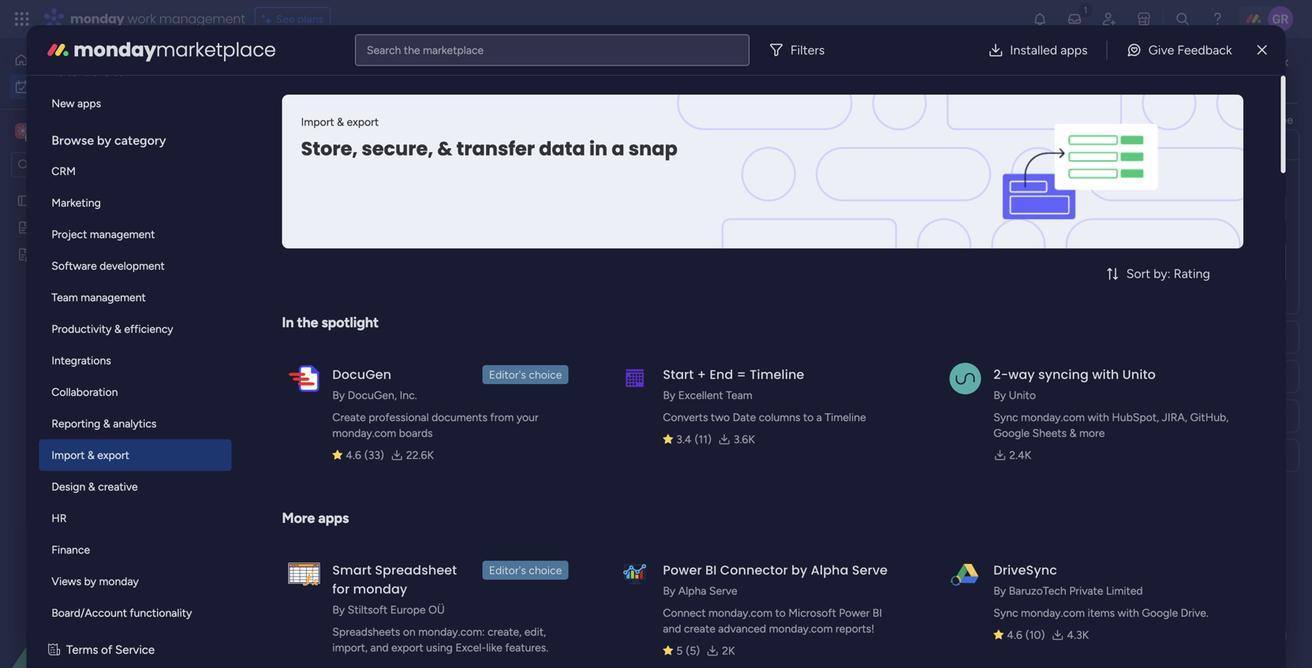 Task type: describe. For each thing, give the bounding box(es) containing it.
should
[[1089, 174, 1122, 188]]

Filter dashboard by text search field
[[300, 125, 443, 150]]

team inside 'start + end = timeline by excellent team'
[[726, 389, 752, 402]]

service
[[115, 643, 155, 657]]

my work
[[233, 60, 339, 95]]

marketing option
[[39, 187, 231, 219]]

see
[[1276, 113, 1293, 127]]

invite members image
[[1101, 11, 1117, 27]]

1 vertical spatial timeline
[[825, 411, 866, 424]]

app logo image for start + end = timeline
[[619, 363, 650, 394]]

more apps
[[282, 510, 349, 527]]

advanced
[[718, 622, 766, 636]]

0 horizontal spatial date
[[733, 411, 756, 424]]

monday.com down microsoft
[[769, 622, 833, 636]]

apps for new apps
[[77, 97, 101, 110]]

by down for at the left
[[332, 603, 345, 617]]

in
[[589, 136, 607, 162]]

software development
[[51, 259, 165, 273]]

4.6 for 4.6 (10)
[[1007, 628, 1022, 642]]

& for design & creative
[[88, 480, 95, 493]]

item inside button
[[265, 131, 287, 144]]

browse
[[51, 133, 94, 148]]

apps for installed apps
[[1060, 43, 1088, 58]]

date for date
[[1094, 251, 1117, 265]]

monday marketplace
[[74, 37, 276, 63]]

hubspot,
[[1112, 411, 1159, 424]]

docugen,
[[348, 389, 397, 402]]

design
[[51, 480, 85, 493]]

for
[[332, 580, 350, 598]]

management for team management
[[81, 291, 146, 304]]

apps for more apps
[[318, 510, 349, 527]]

2 vertical spatial people
[[986, 450, 1020, 464]]

finance option
[[39, 534, 231, 566]]

0 horizontal spatial work
[[275, 60, 339, 95]]

dapulse x slim image
[[1257, 41, 1267, 60]]

terms of service link
[[66, 641, 155, 659]]

dates
[[301, 194, 341, 215]]

two
[[711, 411, 730, 424]]

this week / 0 items
[[266, 393, 387, 413]]

views by monday
[[51, 575, 139, 588]]

reports!
[[835, 622, 875, 636]]

1 horizontal spatial marketplace
[[423, 43, 484, 57]]

3.6k
[[734, 433, 755, 446]]

jira,
[[1162, 411, 1187, 424]]

4.3k
[[1067, 628, 1089, 642]]

column for priority column
[[1061, 449, 1099, 462]]

docugen
[[332, 366, 391, 383]]

google inside sync monday.com with hubspot, jira, github, google sheets & more
[[993, 426, 1030, 440]]

list box containing project management
[[0, 184, 201, 481]]

items right the done
[[532, 131, 559, 144]]

with for syncing
[[1092, 366, 1119, 383]]

new for new doc 2
[[37, 248, 60, 261]]

spreadsheet
[[375, 561, 457, 579]]

see plans button
[[255, 7, 331, 31]]

next week / 1 item
[[266, 450, 382, 470]]

new for new item
[[239, 131, 262, 144]]

new for new apps
[[51, 97, 75, 110]]

sort
[[1126, 266, 1150, 281]]

boards,
[[1073, 113, 1109, 127]]

items left should
[[1059, 174, 1086, 188]]

5 (5)
[[676, 644, 700, 658]]

export for import & export
[[97, 449, 129, 462]]

& for productivity & efficiency
[[114, 322, 121, 336]]

2 vertical spatial item
[[291, 511, 313, 524]]

create
[[332, 411, 366, 424]]

5
[[676, 644, 683, 658]]

design & creative
[[51, 480, 138, 493]]

(10)
[[1025, 628, 1045, 642]]

2k
[[722, 644, 735, 658]]

date for date column
[[1022, 409, 1046, 423]]

create,
[[488, 625, 522, 639]]

items inside later / 0 items
[[326, 568, 353, 581]]

+ add item
[[258, 511, 313, 524]]

management for project management
[[90, 228, 155, 241]]

monday down work
[[74, 37, 156, 63]]

columns for to
[[759, 411, 800, 424]]

export inside spreadsheets on monday.com: create, edit, import, and export using excel-like features.
[[391, 641, 423, 654]]

greg robinson image inside main content
[[1036, 250, 1060, 274]]

later / 0 items
[[266, 564, 353, 584]]

0 vertical spatial people
[[1022, 138, 1056, 151]]

1 horizontal spatial alpha
[[811, 561, 849, 579]]

with inside sync monday.com with hubspot, jira, github, google sheets & more
[[1088, 411, 1109, 424]]

give feedback
[[1148, 43, 1232, 58]]

home link
[[9, 47, 192, 73]]

1 vertical spatial people
[[986, 251, 1020, 265]]

reporting
[[51, 417, 100, 430]]

converts
[[663, 411, 708, 424]]

0 vertical spatial unito
[[1122, 366, 1156, 383]]

1
[[353, 454, 357, 468]]

add
[[268, 511, 288, 524]]

4.6 (33)
[[346, 449, 384, 462]]

drivesync by baruzotech private limited
[[993, 561, 1143, 598]]

microsoft
[[788, 606, 836, 620]]

see plans
[[276, 12, 324, 26]]

hr option
[[39, 503, 231, 534]]

spreadsheets
[[332, 625, 400, 639]]

whose
[[1022, 174, 1057, 188]]

power inside power bi connector by alpha serve by alpha serve
[[663, 561, 702, 579]]

on for working
[[1226, 284, 1239, 297]]

greg robinson link
[[1066, 255, 1145, 269]]

1 image
[[1078, 1, 1093, 19]]

software development option
[[39, 250, 231, 282]]

by inside power bi connector by alpha serve by alpha serve
[[791, 561, 807, 579]]

lottie animation element
[[0, 509, 201, 668]]

choose the boards, columns and people you'd like to see
[[1013, 113, 1293, 127]]

by for monday
[[84, 575, 96, 588]]

the for in
[[297, 314, 318, 331]]

& for import & export
[[87, 449, 95, 462]]

team management option
[[39, 282, 231, 313]]

secure,
[[361, 136, 433, 162]]

customize for customize
[[591, 131, 644, 144]]

board/account functionality option
[[39, 597, 231, 629]]

1 vertical spatial unito
[[1009, 389, 1036, 402]]

to do list button
[[1208, 65, 1288, 90]]

choice for start
[[529, 368, 562, 381]]

hide done items
[[478, 131, 559, 144]]

public board image
[[17, 220, 32, 235]]

monday marketplace image
[[1136, 11, 1152, 27]]

app logo image for power bi connector by alpha serve
[[619, 558, 650, 590]]

(5)
[[686, 644, 700, 658]]

project for project management
[[37, 194, 73, 207]]

past dates /
[[266, 194, 356, 215]]

new for new doc
[[37, 221, 60, 234]]

select product image
[[14, 11, 30, 27]]

oü
[[428, 603, 445, 617]]

without a date / 0 items
[[266, 621, 424, 641]]

lottie animation image
[[0, 509, 201, 668]]

monday.com for power
[[709, 606, 772, 620]]

1 vertical spatial +
[[258, 511, 265, 524]]

more
[[1079, 426, 1105, 440]]

snap
[[628, 136, 677, 162]]

1 horizontal spatial to
[[803, 411, 814, 424]]

the for choose
[[1054, 113, 1070, 127]]

syncing
[[1038, 366, 1089, 383]]

boards
[[399, 426, 433, 440]]

features.
[[505, 641, 548, 654]]

import & export option
[[39, 439, 231, 471]]

app logo image for drivesync
[[949, 558, 981, 590]]

public board image
[[17, 193, 32, 208]]

work
[[127, 10, 156, 28]]

sync monday.com items with google drive.
[[993, 606, 1209, 620]]

by inside drivesync by baruzotech private limited
[[993, 584, 1006, 598]]

hide
[[478, 131, 501, 144]]

robinson
[[1095, 255, 1145, 269]]

new apps option
[[39, 88, 231, 119]]

we
[[1124, 174, 1139, 188]]

monday inside option
[[99, 575, 139, 588]]

none text field inside main content
[[1022, 196, 1286, 223]]

finance
[[51, 543, 90, 557]]

0 vertical spatial greg robinson image
[[1268, 6, 1293, 32]]

using
[[426, 641, 453, 654]]

workspace
[[67, 123, 129, 138]]

import,
[[332, 641, 368, 654]]

sync for by
[[993, 606, 1018, 620]]

to
[[1237, 71, 1249, 84]]

analytics
[[113, 417, 157, 430]]

like inside spreadsheets on monday.com: create, edit, import, and export using excel-like features.
[[486, 641, 502, 654]]

way
[[1008, 366, 1035, 383]]

help image
[[1209, 11, 1225, 27]]

create
[[684, 622, 715, 636]]

update feed image
[[1067, 11, 1082, 27]]

customize for customize my work
[[1032, 80, 1099, 98]]

greg robinson
[[1066, 255, 1145, 269]]

0 vertical spatial like
[[1244, 113, 1260, 127]]

week for next
[[301, 450, 338, 470]]

0 inside this week / 0 items
[[350, 398, 357, 411]]

working on it
[[1183, 284, 1248, 297]]

inc.
[[400, 389, 417, 402]]

baruzotech
[[1009, 584, 1066, 598]]

search
[[367, 43, 401, 57]]

0 inside later / 0 items
[[316, 568, 323, 581]]

2 horizontal spatial and
[[1156, 113, 1175, 127]]

filters
[[790, 43, 825, 58]]

bi inside power bi connector by alpha serve by alpha serve
[[705, 561, 717, 579]]

0 inside without a date / 0 items
[[387, 625, 394, 638]]

by inside 'start + end = timeline by excellent team'
[[663, 389, 675, 402]]

monday.com inside create professional documents from your monday.com boards
[[332, 426, 396, 440]]

browse by category heading
[[39, 119, 231, 155]]

Search in workspace field
[[33, 156, 132, 174]]

new apps
[[51, 97, 101, 110]]

week for this
[[298, 393, 335, 413]]

drive.
[[1181, 606, 1209, 620]]



Task type: locate. For each thing, give the bounding box(es) containing it.
monday.com down baruzotech
[[1021, 606, 1085, 620]]

by up create
[[332, 389, 345, 402]]

0 horizontal spatial to
[[775, 606, 786, 620]]

with for items
[[1118, 606, 1139, 620]]

export
[[347, 115, 379, 129], [97, 449, 129, 462], [391, 641, 423, 654]]

columns
[[1112, 113, 1154, 127], [759, 411, 800, 424]]

on inside spreadsheets on monday.com: create, edit, import, and export using excel-like features.
[[403, 625, 416, 639]]

monday up the home option
[[70, 10, 124, 28]]

2-way syncing with unito by unito
[[993, 366, 1156, 402]]

unito down way
[[1009, 389, 1036, 402]]

columns down 'start + end = timeline by excellent team'
[[759, 411, 800, 424]]

editor's up create,
[[489, 564, 526, 577]]

my up new item at the left top of page
[[233, 60, 269, 95]]

monday marketplace image
[[45, 37, 70, 63]]

1 vertical spatial with
[[1088, 411, 1109, 424]]

0 vertical spatial import
[[301, 115, 334, 129]]

people down choose
[[1022, 138, 1056, 151]]

greg robinson image
[[1268, 6, 1293, 32], [1036, 250, 1060, 274]]

2 vertical spatial column
[[1061, 449, 1099, 462]]

0 vertical spatial editor's choice
[[489, 368, 562, 381]]

new down my work
[[239, 131, 262, 144]]

by for category
[[97, 133, 111, 148]]

& inside "option"
[[87, 449, 95, 462]]

serve down the "connector" on the bottom
[[709, 584, 737, 598]]

team inside option
[[51, 291, 78, 304]]

0 vertical spatial bi
[[705, 561, 717, 579]]

1 horizontal spatial 0
[[350, 398, 357, 411]]

management up the productivity & efficiency
[[81, 291, 146, 304]]

main content containing past dates /
[[209, 38, 1312, 668]]

creative
[[98, 480, 138, 493]]

bi up reports!
[[872, 606, 882, 620]]

+ inside 'start + end = timeline by excellent team'
[[697, 366, 706, 383]]

alpha up connect
[[678, 584, 706, 598]]

0 vertical spatial sync
[[993, 411, 1018, 424]]

management up development
[[90, 228, 155, 241]]

new doc 2
[[37, 248, 92, 261]]

0 vertical spatial editor's
[[489, 368, 526, 381]]

column for status column
[[1057, 370, 1096, 383]]

new right "private board" icon
[[37, 248, 60, 261]]

import for import & export
[[51, 449, 85, 462]]

monday up by stiltsoft europe oü
[[353, 580, 407, 598]]

items inside without a date / 0 items
[[397, 625, 424, 638]]

monday.com for drivesync
[[1021, 606, 1085, 620]]

list box
[[0, 184, 201, 481]]

1 horizontal spatial and
[[663, 622, 681, 636]]

2 horizontal spatial apps
[[1060, 43, 1088, 58]]

main
[[36, 123, 64, 138]]

2 vertical spatial management
[[81, 291, 146, 304]]

monday.com up "advanced"
[[709, 606, 772, 620]]

1 vertical spatial to
[[803, 411, 814, 424]]

productivity & efficiency option
[[39, 313, 231, 345]]

1 sync from the top
[[993, 411, 1018, 424]]

your
[[517, 411, 539, 424]]

crm
[[51, 164, 76, 178]]

connect
[[663, 606, 706, 620]]

board/account functionality
[[51, 606, 192, 620]]

0 horizontal spatial and
[[370, 641, 389, 654]]

1 choice from the top
[[529, 368, 562, 381]]

0 horizontal spatial like
[[486, 641, 502, 654]]

1 vertical spatial editor's
[[489, 564, 526, 577]]

date up sheets
[[1022, 409, 1046, 423]]

monday inside smart spreadsheet for monday
[[353, 580, 407, 598]]

by inside option
[[84, 575, 96, 588]]

1 horizontal spatial serve
[[852, 561, 888, 579]]

from
[[490, 411, 514, 424]]

1 vertical spatial google
[[1142, 606, 1178, 620]]

monday.com for 2-
[[1021, 411, 1085, 424]]

new
[[51, 97, 75, 110], [239, 131, 262, 144], [37, 221, 60, 234], [37, 248, 60, 261], [256, 312, 279, 326]]

on inside main content
[[1226, 284, 1239, 297]]

import inside "option"
[[51, 449, 85, 462]]

search everything image
[[1175, 11, 1191, 27]]

& inside option
[[88, 480, 95, 493]]

1 editor's choice from the top
[[489, 368, 562, 381]]

1 vertical spatial doc
[[63, 248, 83, 261]]

the left boards,
[[1054, 113, 1070, 127]]

new right public board image
[[37, 221, 60, 234]]

0 down by stiltsoft europe oü
[[387, 625, 394, 638]]

0 vertical spatial 4.6
[[346, 449, 361, 462]]

1 horizontal spatial on
[[1226, 284, 1239, 297]]

by
[[97, 133, 111, 148], [791, 561, 807, 579], [84, 575, 96, 588]]

column right status
[[1057, 370, 1096, 383]]

a inside import & export store, secure, & transfer data in a snap
[[611, 136, 624, 162]]

1 horizontal spatial like
[[1244, 113, 1260, 127]]

& inside option
[[114, 322, 121, 336]]

0 horizontal spatial by
[[84, 575, 96, 588]]

0 vertical spatial alpha
[[811, 561, 849, 579]]

new item
[[256, 312, 305, 326]]

column for date column
[[1049, 409, 1087, 423]]

0 vertical spatial management
[[159, 10, 245, 28]]

1 vertical spatial import
[[51, 449, 85, 462]]

feedback
[[1177, 43, 1232, 58]]

1 vertical spatial apps
[[77, 97, 101, 110]]

by inside the 2-way syncing with unito by unito
[[993, 389, 1006, 402]]

app logo image for 2-way syncing with unito
[[949, 363, 981, 394]]

1 vertical spatial alpha
[[678, 584, 706, 598]]

1 vertical spatial team
[[726, 389, 752, 402]]

sheets
[[1032, 426, 1067, 440]]

and inside spreadsheets on monday.com: create, edit, import, and export using excel-like features.
[[370, 641, 389, 654]]

0 vertical spatial timeline
[[750, 366, 804, 383]]

bi
[[705, 561, 717, 579], [872, 606, 882, 620]]

1 vertical spatial sync
[[993, 606, 1018, 620]]

item
[[282, 312, 305, 326]]

& inside sync monday.com with hubspot, jira, github, google sheets & more
[[1069, 426, 1077, 440]]

my
[[233, 60, 269, 95], [1102, 80, 1120, 98]]

doc down the marketing
[[63, 221, 83, 234]]

2 vertical spatial the
[[297, 314, 318, 331]]

2 horizontal spatial date
[[1094, 251, 1117, 265]]

design & creative option
[[39, 471, 231, 503]]

later
[[266, 564, 301, 584]]

workspace image
[[15, 122, 31, 140]]

like right you'd
[[1244, 113, 1260, 127]]

the right search
[[404, 43, 420, 57]]

editor's for smart spreadsheet for monday
[[489, 564, 526, 577]]

0 left for at the left
[[316, 568, 323, 581]]

2 horizontal spatial export
[[391, 641, 423, 654]]

items up stiltsoft
[[326, 568, 353, 581]]

/ left 1
[[342, 450, 349, 470]]

productivity & efficiency
[[51, 322, 173, 336]]

0 horizontal spatial on
[[403, 625, 416, 639]]

workspace image
[[17, 122, 28, 140]]

& right design
[[88, 480, 95, 493]]

0 vertical spatial with
[[1092, 366, 1119, 383]]

on for spreadsheets
[[403, 625, 416, 639]]

apps inside 'button'
[[1060, 43, 1088, 58]]

/ right the 'later'
[[305, 564, 312, 584]]

on
[[1226, 284, 1239, 297], [403, 625, 416, 639]]

0 horizontal spatial import
[[51, 449, 85, 462]]

1 vertical spatial management
[[90, 228, 155, 241]]

store,
[[301, 136, 357, 162]]

items inside this week / 0 items
[[360, 398, 387, 411]]

4.6 left (10)
[[1007, 628, 1022, 642]]

by down start
[[663, 389, 675, 402]]

with inside the 2-way syncing with unito by unito
[[1092, 366, 1119, 383]]

item
[[265, 131, 287, 144], [360, 454, 382, 468], [291, 511, 313, 524]]

choose
[[1013, 113, 1051, 127]]

& left the more
[[1069, 426, 1077, 440]]

& for import & export store, secure, & transfer data in a snap
[[337, 115, 344, 129]]

and
[[1156, 113, 1175, 127], [663, 622, 681, 636], [370, 641, 389, 654]]

rating
[[1174, 266, 1210, 281]]

terms of service
[[66, 643, 155, 657]]

like down create,
[[486, 641, 502, 654]]

monday work management
[[70, 10, 245, 28]]

None text field
[[1022, 196, 1286, 223]]

greg robinson image left greg
[[1036, 250, 1060, 274]]

0 horizontal spatial 4.6
[[346, 449, 361, 462]]

and left people
[[1156, 113, 1175, 127]]

by down 2- at the right bottom of page
[[993, 389, 1006, 402]]

apps down the update feed icon at the right top
[[1060, 43, 1088, 58]]

banner logo image
[[936, 95, 1224, 249]]

& left analytics
[[103, 417, 110, 430]]

import for import & export store, secure, & transfer data in a snap
[[301, 115, 334, 129]]

start
[[663, 366, 694, 383]]

1 horizontal spatial bi
[[872, 606, 882, 620]]

2 horizontal spatial the
[[1054, 113, 1070, 127]]

project management option
[[39, 219, 231, 250]]

serve up reports!
[[852, 561, 888, 579]]

people
[[1022, 138, 1056, 151], [986, 251, 1020, 265], [986, 450, 1020, 464]]

filters button
[[762, 34, 837, 66]]

plans
[[297, 12, 324, 26]]

2 editor's choice from the top
[[489, 564, 562, 577]]

work down plans
[[275, 60, 339, 95]]

2 choice from the top
[[529, 564, 562, 577]]

columns inside main content
[[1112, 113, 1154, 127]]

1 vertical spatial choice
[[529, 564, 562, 577]]

sync monday.com with hubspot, jira, github, google sheets & more
[[993, 411, 1229, 440]]

the right the in
[[297, 314, 318, 331]]

items down the docugen
[[360, 398, 387, 411]]

& up store,
[[337, 115, 344, 129]]

2 vertical spatial and
[[370, 641, 389, 654]]

in the spotlight
[[282, 314, 379, 331]]

and inside connect monday.com to microsoft power bi and create advanced monday.com reports!
[[663, 622, 681, 636]]

item inside next week / 1 item
[[360, 454, 382, 468]]

the for search
[[404, 43, 420, 57]]

& left hide
[[437, 136, 452, 162]]

customize inside button
[[591, 131, 644, 144]]

export inside "option"
[[97, 449, 129, 462]]

2 horizontal spatial 0
[[387, 625, 394, 638]]

1 vertical spatial greg robinson image
[[1036, 250, 1060, 274]]

2 horizontal spatial a
[[816, 411, 822, 424]]

0 horizontal spatial bi
[[705, 561, 717, 579]]

0 vertical spatial week
[[298, 393, 335, 413]]

integrations option
[[39, 345, 231, 376]]

europe
[[390, 603, 426, 617]]

1 vertical spatial item
[[360, 454, 382, 468]]

bi left the "connector" on the bottom
[[705, 561, 717, 579]]

new left the in
[[256, 312, 279, 326]]

with down limited
[[1118, 606, 1139, 620]]

by up connect
[[663, 584, 675, 598]]

show?
[[1141, 174, 1173, 188]]

0 horizontal spatial 0
[[316, 568, 323, 581]]

monday.com down create
[[332, 426, 396, 440]]

timeline inside 'start + end = timeline by excellent team'
[[750, 366, 804, 383]]

2 editor's from the top
[[489, 564, 526, 577]]

people left priority in the bottom of the page
[[986, 450, 1020, 464]]

editor's choice for smart spreadsheet for monday
[[489, 564, 562, 577]]

project for project management
[[51, 228, 87, 241]]

choice for power
[[529, 564, 562, 577]]

0 horizontal spatial columns
[[759, 411, 800, 424]]

hr
[[51, 512, 67, 525]]

editor's up from
[[489, 368, 526, 381]]

/ for past dates /
[[345, 194, 352, 215]]

1 vertical spatial export
[[97, 449, 129, 462]]

2 sync from the top
[[993, 606, 1018, 620]]

0 horizontal spatial a
[[326, 621, 335, 641]]

converts two date columns to a timeline
[[663, 411, 866, 424]]

work
[[275, 60, 339, 95], [1124, 80, 1156, 98]]

project up new doc 2
[[51, 228, 87, 241]]

browse by category list box
[[39, 0, 231, 629]]

1 vertical spatial serve
[[709, 584, 737, 598]]

/ left docugen,
[[339, 393, 346, 413]]

column down the more
[[1061, 449, 1099, 462]]

1 horizontal spatial google
[[1142, 606, 1178, 620]]

apps up the main workspace
[[77, 97, 101, 110]]

1 horizontal spatial unito
[[1122, 366, 1156, 383]]

smart spreadsheet for monday
[[332, 561, 457, 598]]

google up 2.4k
[[993, 426, 1030, 440]]

0 horizontal spatial team
[[51, 291, 78, 304]]

efficiency
[[124, 322, 173, 336]]

4.6 for 4.6 (33)
[[346, 449, 361, 462]]

apps inside option
[[77, 97, 101, 110]]

crm option
[[39, 155, 231, 187]]

workspace selection element
[[15, 121, 132, 142]]

1 horizontal spatial apps
[[318, 510, 349, 527]]

new up workspace selection element
[[51, 97, 75, 110]]

=
[[737, 366, 746, 383]]

work up "choose the boards, columns and people you'd like to see"
[[1124, 80, 1156, 98]]

done
[[504, 131, 529, 144]]

choice
[[529, 368, 562, 381], [529, 564, 562, 577]]

board/account
[[51, 606, 127, 620]]

/ right dates
[[345, 194, 352, 215]]

priority
[[1022, 449, 1058, 462]]

greg robinson image up list on the right of the page
[[1268, 6, 1293, 32]]

1 horizontal spatial a
[[611, 136, 624, 162]]

& for reporting & analytics
[[103, 417, 110, 430]]

1 horizontal spatial item
[[291, 511, 313, 524]]

monday
[[70, 10, 124, 28], [74, 37, 156, 63], [99, 575, 139, 588], [353, 580, 407, 598]]

marketplace
[[156, 37, 276, 63], [423, 43, 484, 57]]

new inside new item button
[[239, 131, 262, 144]]

/ for this week / 0 items
[[339, 393, 346, 413]]

editor's choice
[[489, 368, 562, 381], [489, 564, 562, 577]]

0 vertical spatial serve
[[852, 561, 888, 579]]

google left drive.
[[1142, 606, 1178, 620]]

by down "drivesync"
[[993, 584, 1006, 598]]

1 vertical spatial and
[[663, 622, 681, 636]]

1 vertical spatial power
[[839, 606, 870, 620]]

sync inside sync monday.com with hubspot, jira, github, google sheets & more
[[993, 411, 1018, 424]]

2 horizontal spatial to
[[1262, 113, 1273, 127]]

notifications image
[[1032, 11, 1048, 27]]

export left the using
[[391, 641, 423, 654]]

marketplace right search
[[423, 43, 484, 57]]

bi inside connect monday.com to microsoft power bi and create advanced monday.com reports!
[[872, 606, 882, 620]]

option
[[0, 187, 201, 190]]

private board image
[[17, 247, 32, 262]]

app logo image
[[288, 363, 320, 394], [619, 363, 650, 394], [949, 363, 981, 394], [288, 558, 320, 590], [619, 558, 650, 590], [949, 558, 981, 590]]

and for spreadsheets on monday.com: create, edit, import, and export using excel-like features.
[[370, 641, 389, 654]]

new for new item
[[256, 312, 279, 326]]

0 vertical spatial to
[[1262, 113, 1273, 127]]

0 vertical spatial customize
[[1032, 80, 1099, 98]]

editor's choice for docugen
[[489, 368, 562, 381]]

limited
[[1106, 584, 1143, 598]]

serve
[[852, 561, 888, 579], [709, 584, 737, 598]]

editor's for docugen
[[489, 368, 526, 381]]

project inside option
[[51, 228, 87, 241]]

1 horizontal spatial the
[[404, 43, 420, 57]]

1 vertical spatial columns
[[759, 411, 800, 424]]

reporting & analytics option
[[39, 408, 231, 439]]

2 vertical spatial to
[[775, 606, 786, 620]]

0 horizontal spatial greg robinson image
[[1036, 250, 1060, 274]]

2 horizontal spatial item
[[360, 454, 382, 468]]

editor's choice up your
[[489, 368, 562, 381]]

end
[[710, 366, 733, 383]]

editor's choice up edit, at the left of page
[[489, 564, 562, 577]]

main workspace
[[36, 123, 129, 138]]

and down connect
[[663, 622, 681, 636]]

items down private
[[1088, 606, 1115, 620]]

collaboration option
[[39, 376, 231, 408]]

a inside main content
[[326, 621, 335, 641]]

0 horizontal spatial export
[[97, 449, 129, 462]]

0 vertical spatial item
[[265, 131, 287, 144]]

integrations
[[51, 354, 111, 367]]

doc for new doc
[[63, 221, 83, 234]]

2
[[86, 248, 92, 261]]

sync up 4.6 (10)
[[993, 606, 1018, 620]]

1 horizontal spatial import
[[301, 115, 334, 129]]

and down "spreadsheets"
[[370, 641, 389, 654]]

1 doc from the top
[[63, 221, 83, 234]]

1 horizontal spatial date
[[1022, 409, 1046, 423]]

1 vertical spatial a
[[816, 411, 822, 424]]

editor's
[[489, 368, 526, 381], [489, 564, 526, 577]]

0 horizontal spatial item
[[265, 131, 287, 144]]

0 vertical spatial column
[[1057, 370, 1096, 383]]

None search field
[[300, 125, 443, 150]]

project up new doc
[[37, 194, 73, 207]]

on left it
[[1226, 284, 1239, 297]]

0 horizontal spatial my
[[233, 60, 269, 95]]

management up "monday marketplace"
[[159, 10, 245, 28]]

transfer
[[456, 136, 535, 162]]

it
[[1241, 284, 1248, 297]]

management
[[75, 194, 140, 207]]

in
[[282, 314, 294, 331]]

power inside connect monday.com to microsoft power bi and create advanced monday.com reports!
[[839, 606, 870, 620]]

and for connect monday.com to microsoft power bi and create advanced monday.com reports!
[[663, 622, 681, 636]]

views by monday option
[[39, 566, 231, 597]]

1 vertical spatial 0
[[316, 568, 323, 581]]

terms of use image
[[48, 641, 60, 659]]

power up reports!
[[839, 606, 870, 620]]

sync for way
[[993, 411, 1018, 424]]

main content
[[209, 38, 1312, 668]]

export inside import & export store, secure, & transfer data in a snap
[[347, 115, 379, 129]]

by inside power bi connector by alpha serve by alpha serve
[[663, 584, 675, 598]]

0 horizontal spatial google
[[993, 426, 1030, 440]]

item right 1
[[360, 454, 382, 468]]

+ left end at the right bottom
[[697, 366, 706, 383]]

1 horizontal spatial customize
[[1032, 80, 1099, 98]]

0 horizontal spatial customize
[[591, 131, 644, 144]]

item right the add
[[291, 511, 313, 524]]

& inside option
[[103, 417, 110, 430]]

/ down by stiltsoft europe oü
[[376, 621, 383, 641]]

a
[[611, 136, 624, 162], [816, 411, 822, 424], [326, 621, 335, 641]]

to inside connect monday.com to microsoft power bi and create advanced monday.com reports!
[[775, 606, 786, 620]]

& up design & creative
[[87, 449, 95, 462]]

item left store,
[[265, 131, 287, 144]]

terms
[[66, 643, 98, 657]]

with right syncing
[[1092, 366, 1119, 383]]

/ for next week / 1 item
[[342, 450, 349, 470]]

date column
[[1022, 409, 1087, 423]]

excellent
[[678, 389, 723, 402]]

export for import & export store, secure, & transfer data in a snap
[[347, 115, 379, 129]]

0 horizontal spatial marketplace
[[156, 37, 276, 63]]

week left 1
[[301, 450, 338, 470]]

1 horizontal spatial +
[[697, 366, 706, 383]]

0 vertical spatial the
[[404, 43, 420, 57]]

on down europe
[[403, 625, 416, 639]]

0 vertical spatial export
[[347, 115, 379, 129]]

functionality
[[130, 606, 192, 620]]

0 horizontal spatial serve
[[709, 584, 737, 598]]

do
[[1251, 71, 1264, 84]]

columns right boards,
[[1112, 113, 1154, 127]]

1 horizontal spatial work
[[1124, 80, 1156, 98]]

1 horizontal spatial export
[[347, 115, 379, 129]]

+ left the add
[[258, 511, 265, 524]]

1 vertical spatial project
[[51, 228, 87, 241]]

next
[[266, 450, 297, 470]]

0 vertical spatial columns
[[1112, 113, 1154, 127]]

& left efficiency
[[114, 322, 121, 336]]

new inside new apps option
[[51, 97, 75, 110]]

home option
[[9, 47, 192, 73]]

apps right more
[[318, 510, 349, 527]]

browse by category
[[51, 133, 166, 148]]

1 vertical spatial on
[[403, 625, 416, 639]]

with up the more
[[1088, 411, 1109, 424]]

doc for new doc 2
[[63, 248, 83, 261]]

give feedback button
[[1114, 34, 1245, 66]]

customize my work
[[1032, 80, 1156, 98]]

3.4
[[676, 433, 691, 446]]

0 vertical spatial project
[[37, 194, 73, 207]]

import inside import & export store, secure, & transfer data in a snap
[[301, 115, 334, 129]]

2 doc from the top
[[63, 248, 83, 261]]

2 vertical spatial 0
[[387, 625, 394, 638]]

by docugen, inc.
[[332, 389, 417, 402]]

new item
[[239, 131, 287, 144]]

&
[[337, 115, 344, 129], [437, 136, 452, 162], [114, 322, 121, 336], [103, 417, 110, 430], [1069, 426, 1077, 440], [87, 449, 95, 462], [88, 480, 95, 493]]

monday.com inside sync monday.com with hubspot, jira, github, google sheets & more
[[1021, 411, 1085, 424]]

customize up boards,
[[1032, 80, 1099, 98]]

people left greg
[[986, 251, 1020, 265]]

monday up board/account functionality
[[99, 575, 139, 588]]

customize right data
[[591, 131, 644, 144]]

1 editor's from the top
[[489, 368, 526, 381]]

choice up your
[[529, 368, 562, 381]]

by inside heading
[[97, 133, 111, 148]]

status column
[[1022, 370, 1096, 383]]

power up connect
[[663, 561, 702, 579]]

items down europe
[[397, 625, 424, 638]]

columns for and
[[1112, 113, 1154, 127]]

1 horizontal spatial my
[[1102, 80, 1120, 98]]

whose items should we show?
[[1022, 174, 1173, 188]]

doc
[[63, 221, 83, 234], [63, 248, 83, 261]]

/
[[345, 194, 352, 215], [339, 393, 346, 413], [342, 450, 349, 470], [305, 564, 312, 584], [376, 621, 383, 641]]



Task type: vqa. For each thing, say whether or not it's contained in the screenshot.
Automate
no



